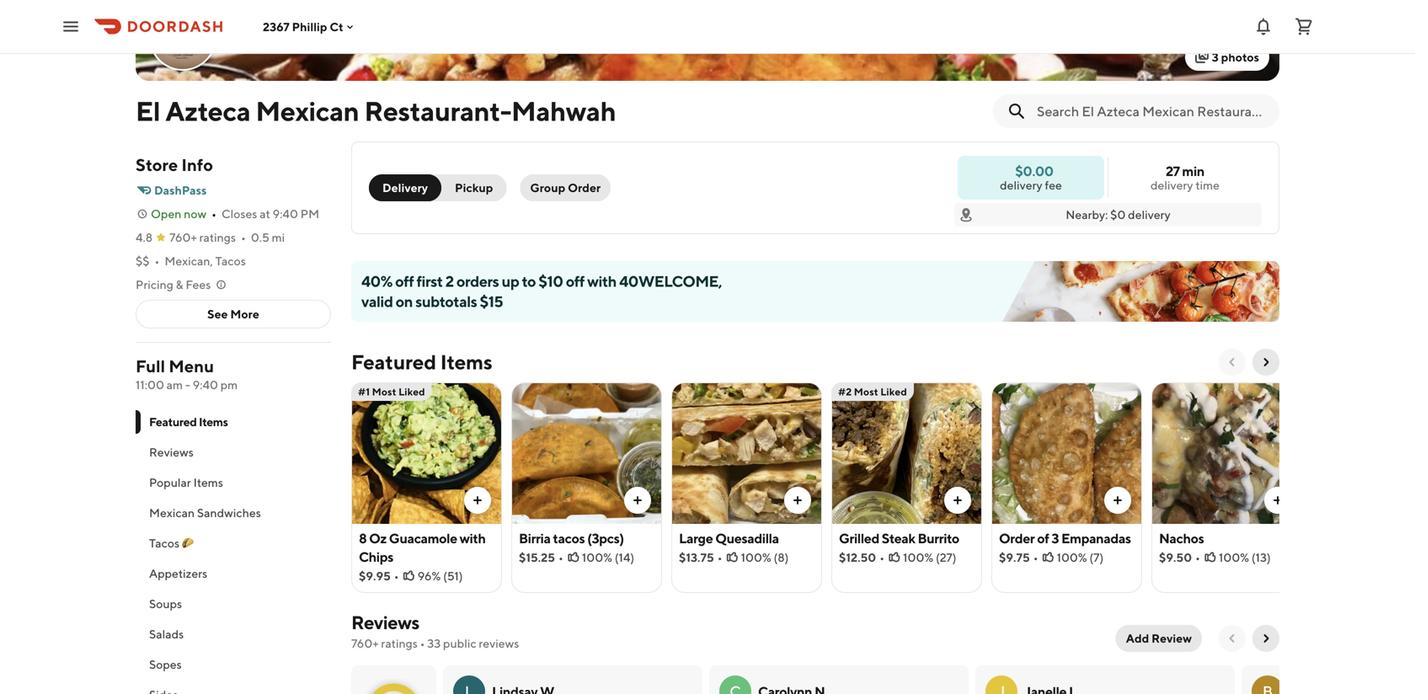 Task type: locate. For each thing, give the bounding box(es) containing it.
birria tacos (3pcs)
[[519, 530, 624, 546]]

to
[[522, 272, 536, 290]]

previous image
[[1226, 632, 1240, 646]]

1 horizontal spatial 760+
[[351, 637, 379, 651]]

am
[[167, 378, 183, 392]]

ratings
[[199, 230, 236, 244], [381, 637, 418, 651]]

0 horizontal spatial featured items
[[149, 415, 228, 429]]

salads button
[[136, 619, 331, 650]]

1 horizontal spatial order
[[999, 530, 1035, 546]]

2 most from the left
[[854, 386, 879, 398]]

delivery right $0
[[1129, 208, 1171, 222]]

see
[[207, 307, 228, 321]]

0 vertical spatial ratings
[[199, 230, 236, 244]]

• left 33
[[420, 637, 425, 651]]

reviews
[[479, 637, 519, 651]]

#1
[[358, 386, 370, 398]]

nearby: $0 delivery
[[1066, 208, 1171, 222]]

1 vertical spatial ratings
[[381, 637, 418, 651]]

100% for steak
[[903, 551, 934, 565]]

reviews
[[149, 445, 194, 459], [351, 612, 419, 634]]

• right $12.50 at the bottom of page
[[880, 551, 885, 565]]

(51)
[[443, 569, 463, 583]]

soups button
[[136, 589, 331, 619]]

1 liked from the left
[[399, 386, 425, 398]]

off up on
[[395, 272, 414, 290]]

appetizers
[[149, 567, 208, 581]]

$0.00
[[1016, 163, 1054, 179]]

Delivery radio
[[369, 174, 442, 201]]

1 vertical spatial items
[[199, 415, 228, 429]]

100% down the quesadilla
[[741, 551, 772, 565]]

delivery left time
[[1151, 178, 1194, 192]]

next image
[[1260, 632, 1273, 646]]

pricing & fees button
[[136, 276, 228, 293]]

4 100% from the left
[[1057, 551, 1088, 565]]

items up 'reviews' button
[[199, 415, 228, 429]]

items down "subtotals"
[[441, 350, 493, 374]]

Pickup radio
[[432, 174, 507, 201]]

4 add item to cart image from the left
[[1272, 494, 1285, 507]]

0 vertical spatial order
[[568, 181, 601, 195]]

birria tacos (3pcs) image
[[512, 383, 662, 524]]

100% (8)
[[741, 551, 789, 565]]

with right $10
[[587, 272, 617, 290]]

steak
[[882, 530, 916, 546]]

of
[[1038, 530, 1050, 546]]

1 vertical spatial featured items
[[149, 415, 228, 429]]

0 horizontal spatial order
[[568, 181, 601, 195]]

100% left (13)
[[1219, 551, 1250, 565]]

items up mexican sandwiches
[[193, 476, 223, 490]]

1 vertical spatial 9:40
[[193, 378, 218, 392]]

most for steak
[[854, 386, 879, 398]]

9:40 right -
[[193, 378, 218, 392]]

soups
[[149, 597, 182, 611]]

2 100% from the left
[[741, 551, 772, 565]]

grilled steak burrito image
[[833, 383, 982, 524]]

1 horizontal spatial liked
[[881, 386, 907, 398]]

•
[[212, 207, 217, 221], [241, 230, 246, 244], [155, 254, 160, 268], [559, 551, 564, 565], [718, 551, 723, 565], [880, 551, 885, 565], [1034, 551, 1039, 565], [1196, 551, 1201, 565], [394, 569, 399, 583], [420, 637, 425, 651]]

9:40 right at
[[273, 207, 298, 221]]

2 add item to cart image from the left
[[1112, 494, 1125, 507]]

notification bell image
[[1254, 16, 1274, 37]]

3 100% from the left
[[903, 551, 934, 565]]

• right $9.50
[[1196, 551, 1201, 565]]

mexican inside button
[[149, 506, 195, 520]]

$12.50
[[839, 551, 877, 565]]

order up $9.75
[[999, 530, 1035, 546]]

#2 most liked
[[838, 386, 907, 398]]

order right group
[[568, 181, 601, 195]]

33
[[427, 637, 441, 651]]

liked
[[399, 386, 425, 398], [881, 386, 907, 398]]

100% (14)
[[582, 551, 635, 565]]

0 vertical spatial featured items
[[351, 350, 493, 374]]

menu
[[169, 356, 214, 376]]

large quesadilla image
[[672, 383, 822, 524]]

100% down (3pcs)
[[582, 551, 613, 565]]

1 vertical spatial order
[[999, 530, 1035, 546]]

760+ down open now
[[170, 230, 197, 244]]

mexican sandwiches button
[[136, 498, 331, 528]]

delivery
[[383, 181, 428, 195]]

0 horizontal spatial add item to cart image
[[791, 494, 805, 507]]

reviews down $9.95
[[351, 612, 419, 634]]

3
[[1212, 50, 1219, 64], [1052, 530, 1059, 546]]

100% down "grilled steak burrito"
[[903, 551, 934, 565]]

0 vertical spatial 9:40
[[273, 207, 298, 221]]

760+ down reviews link
[[351, 637, 379, 651]]

• right $9.95
[[394, 569, 399, 583]]

liked for oz
[[399, 386, 425, 398]]

0 horizontal spatial reviews
[[149, 445, 194, 459]]

public
[[443, 637, 477, 651]]

grilled steak burrito
[[839, 530, 960, 546]]

oz
[[369, 530, 387, 546]]

items inside button
[[193, 476, 223, 490]]

tacos down 760+ ratings •
[[215, 254, 246, 268]]

0 vertical spatial reviews
[[149, 445, 194, 459]]

1 horizontal spatial 3
[[1212, 50, 1219, 64]]

0 horizontal spatial mexican
[[149, 506, 195, 520]]

reviews up popular
[[149, 445, 194, 459]]

1 horizontal spatial ratings
[[381, 637, 418, 651]]

with
[[587, 272, 617, 290], [460, 530, 486, 546]]

1 horizontal spatial add item to cart image
[[1112, 494, 1125, 507]]

items inside heading
[[441, 350, 493, 374]]

• down large quesadilla
[[718, 551, 723, 565]]

2 liked from the left
[[881, 386, 907, 398]]

2 vertical spatial items
[[193, 476, 223, 490]]

0 horizontal spatial tacos
[[149, 536, 180, 550]]

add review button
[[1116, 625, 1203, 652]]

0 horizontal spatial most
[[372, 386, 397, 398]]

featured down am
[[149, 415, 197, 429]]

1 horizontal spatial reviews
[[351, 612, 419, 634]]

0 vertical spatial with
[[587, 272, 617, 290]]

fee
[[1045, 178, 1063, 192]]

$15.25
[[519, 551, 555, 565]]

1 vertical spatial 3
[[1052, 530, 1059, 546]]

1 horizontal spatial featured
[[351, 350, 437, 374]]

0 vertical spatial 760+
[[170, 230, 197, 244]]

1 horizontal spatial featured items
[[351, 350, 493, 374]]

store info
[[136, 155, 213, 175]]

1 add item to cart image from the left
[[791, 494, 805, 507]]

100% (27)
[[903, 551, 957, 565]]

0 horizontal spatial 9:40
[[193, 378, 218, 392]]

azteca
[[165, 95, 251, 127]]

with up (51)
[[460, 530, 486, 546]]

&
[[176, 278, 183, 292]]

mexican,
[[165, 254, 213, 268]]

1 horizontal spatial with
[[587, 272, 617, 290]]

featured
[[351, 350, 437, 374], [149, 415, 197, 429]]

760+ inside reviews 760+ ratings • 33 public reviews
[[351, 637, 379, 651]]

0 vertical spatial mexican
[[256, 95, 359, 127]]

0 horizontal spatial with
[[460, 530, 486, 546]]

0 horizontal spatial off
[[395, 272, 414, 290]]

0 horizontal spatial featured
[[149, 415, 197, 429]]

reviews inside reviews 760+ ratings • 33 public reviews
[[351, 612, 419, 634]]

add item to cart image
[[471, 494, 485, 507], [631, 494, 645, 507], [951, 494, 965, 507], [1272, 494, 1285, 507]]

ratings down closes
[[199, 230, 236, 244]]

now
[[184, 207, 207, 221]]

subtotals
[[416, 292, 477, 311]]

1 most from the left
[[372, 386, 397, 398]]

delivery left fee
[[1000, 178, 1043, 192]]

1 horizontal spatial 9:40
[[273, 207, 298, 221]]

delivery inside the 27 min delivery time
[[1151, 178, 1194, 192]]

0.5
[[251, 230, 270, 244]]

0 horizontal spatial liked
[[399, 386, 425, 398]]

4.8
[[136, 230, 153, 244]]

2
[[446, 272, 454, 290]]

more
[[230, 307, 259, 321]]

el azteca mexican restaurant-mahwah image
[[151, 5, 215, 69]]

0 vertical spatial 3
[[1212, 50, 1219, 64]]

1 vertical spatial reviews
[[351, 612, 419, 634]]

100% for quesadilla
[[741, 551, 772, 565]]

1 horizontal spatial most
[[854, 386, 879, 398]]

1 vertical spatial tacos
[[149, 536, 180, 550]]

• right now
[[212, 207, 217, 221]]

1 vertical spatial with
[[460, 530, 486, 546]]

1 vertical spatial mexican
[[149, 506, 195, 520]]

featured items down -
[[149, 415, 228, 429]]

popular items button
[[136, 468, 331, 498]]

reviews inside 'reviews' button
[[149, 445, 194, 459]]

• down the tacos in the left of the page
[[559, 551, 564, 565]]

empanadas
[[1062, 530, 1132, 546]]

$9.50
[[1160, 551, 1193, 565]]

9:40
[[273, 207, 298, 221], [193, 378, 218, 392]]

add item to cart image for 'grilled steak burrito' image in the bottom of the page
[[951, 494, 965, 507]]

most for oz
[[372, 386, 397, 398]]

0 horizontal spatial 3
[[1052, 530, 1059, 546]]

3 right the of
[[1052, 530, 1059, 546]]

off right $10
[[566, 272, 585, 290]]

most
[[372, 386, 397, 398], [854, 386, 879, 398]]

first
[[417, 272, 443, 290]]

(3pcs)
[[587, 530, 624, 546]]

featured up #1 most liked
[[351, 350, 437, 374]]

ratings down reviews link
[[381, 637, 418, 651]]

2 add item to cart image from the left
[[631, 494, 645, 507]]

0 vertical spatial items
[[441, 350, 493, 374]]

100% down 'order of 3 empanadas'
[[1057, 551, 1088, 565]]

add item to cart image
[[791, 494, 805, 507], [1112, 494, 1125, 507]]

1 vertical spatial 760+
[[351, 637, 379, 651]]

reviews 760+ ratings • 33 public reviews
[[351, 612, 519, 651]]

mexican
[[256, 95, 359, 127], [149, 506, 195, 520]]

pricing & fees
[[136, 278, 211, 292]]

0 horizontal spatial ratings
[[199, 230, 236, 244]]

0 vertical spatial featured
[[351, 350, 437, 374]]

reviews for reviews 760+ ratings • 33 public reviews
[[351, 612, 419, 634]]

3 add item to cart image from the left
[[951, 494, 965, 507]]

1 100% from the left
[[582, 551, 613, 565]]

1 horizontal spatial mexican
[[256, 95, 359, 127]]

chips
[[359, 549, 393, 565]]

most right '#1' at the left
[[372, 386, 397, 398]]

featured items up #1 most liked
[[351, 350, 493, 374]]

#1 most liked
[[358, 386, 425, 398]]

1 horizontal spatial off
[[566, 272, 585, 290]]

most right #2
[[854, 386, 879, 398]]

100% (7)
[[1057, 551, 1104, 565]]

delivery inside $0.00 delivery fee
[[1000, 178, 1043, 192]]

liked down featured items heading
[[399, 386, 425, 398]]

1 horizontal spatial tacos
[[215, 254, 246, 268]]

100% for of
[[1057, 551, 1088, 565]]

group
[[530, 181, 566, 195]]

tacos left 🌮
[[149, 536, 180, 550]]

8
[[359, 530, 367, 546]]

3 left photos
[[1212, 50, 1219, 64]]

grilled
[[839, 530, 880, 546]]

Item Search search field
[[1037, 102, 1267, 121]]

closes
[[222, 207, 257, 221]]

order
[[568, 181, 601, 195], [999, 530, 1035, 546]]

liked right #2
[[881, 386, 907, 398]]

1 add item to cart image from the left
[[471, 494, 485, 507]]



Task type: describe. For each thing, give the bounding box(es) containing it.
at
[[260, 207, 270, 221]]

add item to cart image for birria tacos (3pcs) image
[[631, 494, 645, 507]]

11:00
[[136, 378, 164, 392]]

3 inside button
[[1212, 50, 1219, 64]]

40% off first 2 orders up to $10 off with 40welcome, valid on subtotals $15
[[362, 272, 722, 311]]

open menu image
[[61, 16, 81, 37]]

el azteca mexican restaurant-mahwah
[[136, 95, 616, 127]]

100% for tacos
[[582, 551, 613, 565]]

0 items, open order cart image
[[1294, 16, 1315, 37]]

nearby:
[[1066, 208, 1108, 222]]

pickup
[[455, 181, 493, 195]]

5 100% from the left
[[1219, 551, 1250, 565]]

🌮
[[182, 536, 194, 550]]

$10
[[539, 272, 563, 290]]

#2
[[838, 386, 852, 398]]

order inside button
[[568, 181, 601, 195]]

sandwiches
[[197, 506, 261, 520]]

$0
[[1111, 208, 1126, 222]]

(27)
[[936, 551, 957, 565]]

-
[[185, 378, 190, 392]]

large
[[679, 530, 713, 546]]

2 off from the left
[[566, 272, 585, 290]]

nachos
[[1160, 530, 1205, 546]]

0 horizontal spatial 760+
[[170, 230, 197, 244]]

salads
[[149, 627, 184, 641]]

full
[[136, 356, 165, 376]]

popular
[[149, 476, 191, 490]]

tacos
[[553, 530, 585, 546]]

2367 phillip ct button
[[263, 20, 357, 33]]

min
[[1183, 163, 1205, 179]]

(14)
[[615, 551, 635, 565]]

el
[[136, 95, 160, 127]]

delivery for nearby:
[[1129, 208, 1171, 222]]

fees
[[186, 278, 211, 292]]

nachos image
[[1153, 383, 1302, 524]]

featured inside heading
[[351, 350, 437, 374]]

delivery for 27
[[1151, 178, 1194, 192]]

order of 3 empanadas
[[999, 530, 1132, 546]]

ratings inside reviews 760+ ratings • 33 public reviews
[[381, 637, 418, 651]]

appetizers button
[[136, 559, 331, 589]]

8 oz guacamole with chips image
[[352, 383, 501, 524]]

96% (51)
[[418, 569, 463, 583]]

mi
[[272, 230, 285, 244]]

add item to cart image for large quesadilla
[[791, 494, 805, 507]]

featured items heading
[[351, 349, 493, 376]]

9:40 inside full menu 11:00 am - 9:40 pm
[[193, 378, 218, 392]]

order methods option group
[[369, 174, 507, 201]]

2367
[[263, 20, 290, 33]]

quesadilla
[[716, 530, 779, 546]]

review
[[1152, 632, 1192, 646]]

previous button of carousel image
[[1226, 356, 1240, 369]]

40welcome,
[[619, 272, 722, 290]]

with inside 40% off first 2 orders up to $10 off with 40welcome, valid on subtotals $15
[[587, 272, 617, 290]]

valid
[[362, 292, 393, 311]]

with inside 8 oz guacamole with chips
[[460, 530, 486, 546]]

add item to cart image for nachos 'image'
[[1272, 494, 1285, 507]]

info
[[182, 155, 213, 175]]

add item to cart image for 8 oz guacamole with chips image
[[471, 494, 485, 507]]

birria
[[519, 530, 551, 546]]

time
[[1196, 178, 1220, 192]]

burrito
[[918, 530, 960, 546]]

$13.75
[[679, 551, 714, 565]]

popular items
[[149, 476, 223, 490]]

• inside reviews 760+ ratings • 33 public reviews
[[420, 637, 425, 651]]

pm
[[221, 378, 238, 392]]

• down the of
[[1034, 551, 1039, 565]]

order of 3 empanadas image
[[993, 383, 1142, 524]]

0 vertical spatial tacos
[[215, 254, 246, 268]]

full menu 11:00 am - 9:40 pm
[[136, 356, 238, 392]]

100% (13)
[[1219, 551, 1271, 565]]

$15
[[480, 292, 503, 311]]

0.5 mi
[[251, 230, 285, 244]]

• left 0.5
[[241, 230, 246, 244]]

up
[[502, 272, 519, 290]]

$0.00 delivery fee
[[1000, 163, 1063, 192]]

liked for steak
[[881, 386, 907, 398]]

dashpass
[[154, 183, 207, 197]]

pm
[[301, 207, 320, 221]]

add item to cart image for order of 3 empanadas
[[1112, 494, 1125, 507]]

760+ ratings •
[[170, 230, 246, 244]]

reviews button
[[136, 437, 331, 468]]

96%
[[418, 569, 441, 583]]

$9.75
[[999, 551, 1030, 565]]

1 vertical spatial featured
[[149, 415, 197, 429]]

large quesadilla
[[679, 530, 779, 546]]

add review
[[1126, 632, 1192, 646]]

tacos 🌮 button
[[136, 528, 331, 559]]

reviews link
[[351, 612, 419, 634]]

group order
[[530, 181, 601, 195]]

next button of carousel image
[[1260, 356, 1273, 369]]

mexican sandwiches
[[149, 506, 261, 520]]

orders
[[457, 272, 499, 290]]

tacos inside tacos 🌮 button
[[149, 536, 180, 550]]

guacamole
[[389, 530, 457, 546]]

reviews for reviews
[[149, 445, 194, 459]]

(8)
[[774, 551, 789, 565]]

$9.95
[[359, 569, 391, 583]]

sopes button
[[136, 650, 331, 680]]

see more button
[[137, 301, 330, 328]]

open
[[151, 207, 182, 221]]

40%
[[362, 272, 393, 290]]

group order button
[[520, 174, 611, 201]]

mahwah
[[512, 95, 616, 127]]

(13)
[[1252, 551, 1271, 565]]

1 off from the left
[[395, 272, 414, 290]]

phillip
[[292, 20, 327, 33]]

• right $$
[[155, 254, 160, 268]]

2367 phillip ct
[[263, 20, 344, 33]]

ct
[[330, 20, 344, 33]]



Task type: vqa. For each thing, say whether or not it's contained in the screenshot.
#1
yes



